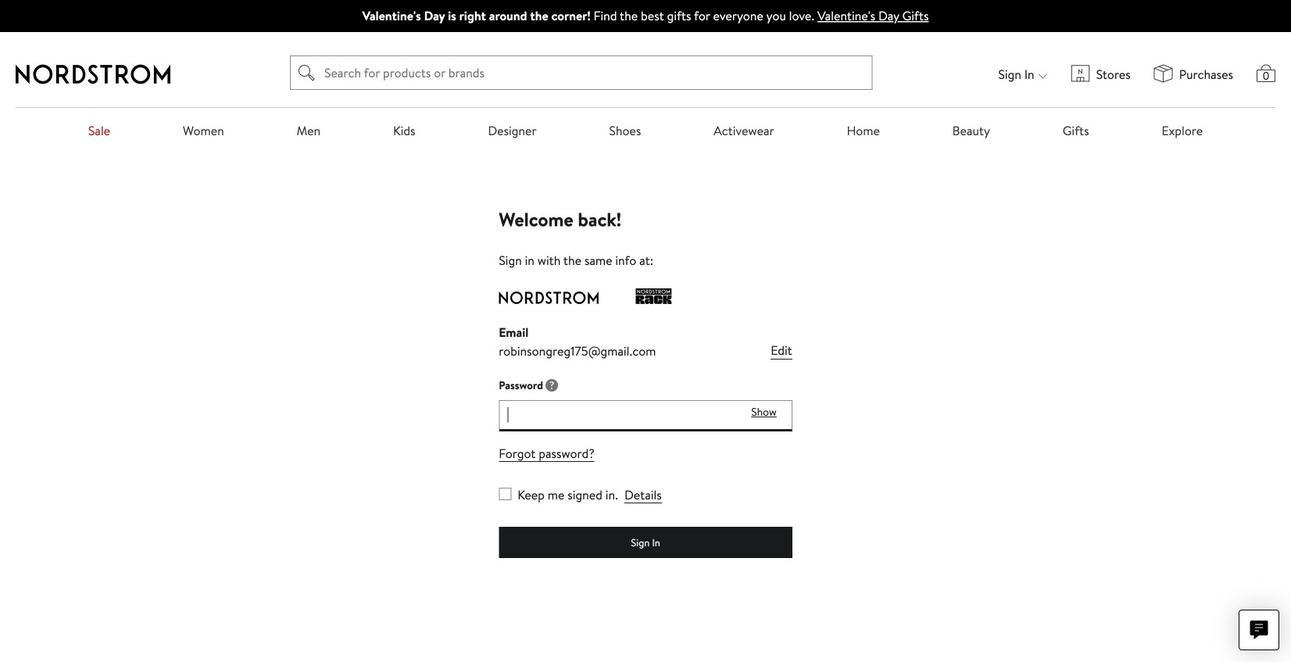 Task type: locate. For each thing, give the bounding box(es) containing it.
live chat image
[[1250, 621, 1269, 639]]

None password field
[[499, 400, 792, 432]]



Task type: vqa. For each thing, say whether or not it's contained in the screenshot.
Search Search Box
yes



Task type: describe. For each thing, give the bounding box(es) containing it.
Search for products or brands search field
[[319, 56, 872, 89]]

Search search field
[[290, 56, 873, 90]]

nordstrom logo element
[[16, 65, 170, 84]]

large search image
[[299, 63, 315, 82]]



